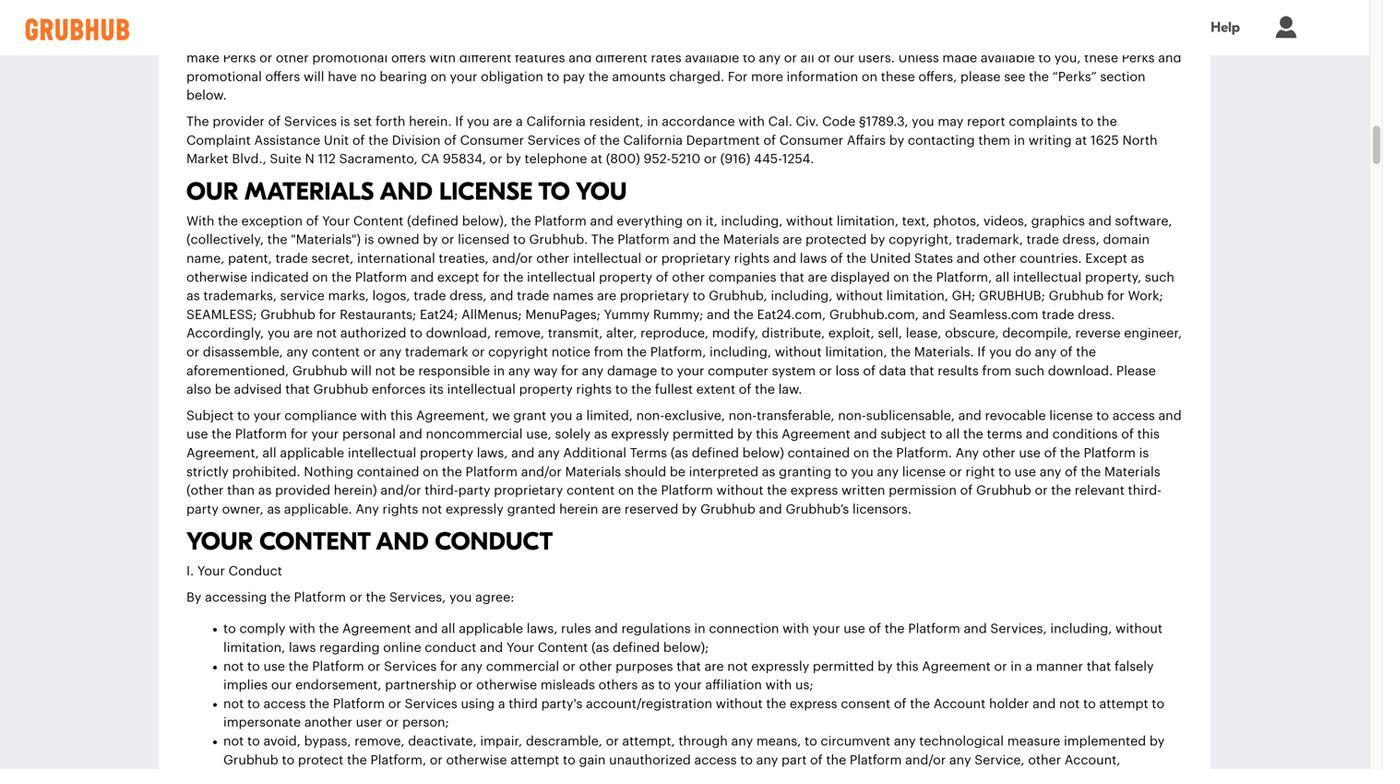 Task type: locate. For each thing, give the bounding box(es) containing it.
for down property,
[[1107, 290, 1125, 303]]

and/or down licensed
[[492, 252, 533, 265]]

in inside our materials and license to you with the exception of your content (defined below), the platform and everything on it, including, without limitation, text, photos, videos, graphics and software, (collectively, the "materials") is owned by or licensed to grubhub. the platform and the materials are protected by copyright, trademark, trade dress, domain name, patent, trade secret, international treaties, and/or other intellectual or proprietary rights and laws of the united states and other countries. except as otherwise indicated on the platform and except for the intellectual property of other companies that are displayed on the platform, all intellectual property, such as trademarks, service marks, logos, trade dress, and trade names are proprietary to grubhub, including, without limitation, gh; grubhub; grubhub for work; seamless; grubhub for restaurants; eat24; allmenus; menupages; yummy rummy; and the eat24.com, grubhub.com, and seamless.com trade dress. accordingly, you are not authorized to download, remove, transmit, alter, reproduce, modify, distribute, exploit, sell, lease, obscure, decompile, reverse engineer, or disassemble, any content or any trademark or copyright notice from the platform, including, without limitation, the materials. if you do any of the aforementioned, grubhub will not be responsible in any way for any damage to your computer system or loss of data that results from such download. please also be advised that grubhub enforces its intellectual property rights to the fullest extent of the law.
[[494, 365, 505, 378]]

everything
[[617, 215, 683, 228]]

also
[[186, 384, 211, 396]]

discretion,
[[1099, 33, 1165, 46]]

by
[[186, 592, 202, 604]]

remove,
[[494, 327, 545, 340], [355, 736, 405, 748]]

0 vertical spatial our
[[834, 52, 855, 65]]

property down noncommercial
[[420, 447, 473, 460]]

0 horizontal spatial access
[[263, 698, 306, 711]]

1 vertical spatial access
[[263, 698, 306, 711]]

2 horizontal spatial materials
[[1105, 466, 1161, 479]]

affiliation
[[705, 679, 762, 692]]

third-
[[425, 485, 458, 497], [1128, 485, 1162, 497]]

a
[[516, 115, 523, 128], [576, 410, 583, 423], [1026, 661, 1033, 674], [498, 698, 505, 711]]

1 vertical spatial may
[[977, 33, 1003, 46]]

2 horizontal spatial your
[[507, 642, 534, 655]]

laws down protected
[[800, 252, 827, 265]]

services,
[[389, 592, 446, 604], [991, 623, 1047, 636]]

for down marks,
[[319, 309, 336, 322]]

0 horizontal spatial applicable
[[280, 447, 344, 460]]

in down copyright
[[494, 365, 505, 378]]

2 vertical spatial may
[[938, 115, 964, 128]]

dress.
[[1078, 309, 1115, 322]]

0 vertical spatial defined
[[692, 447, 739, 460]]

1 non- from the left
[[636, 410, 665, 423]]

as down domain at right
[[1131, 252, 1145, 265]]

to up 1625
[[1081, 115, 1094, 128]]

and inside our materials and license to you with the exception of your content (defined below), the platform and everything on it, including, without limitation, text, photos, videos, graphics and software, (collectively, the "materials") is owned by or licensed to grubhub. the platform and the materials are protected by copyright, trademark, trade dress, domain name, patent, trade secret, international treaties, and/or other intellectual or proprietary rights and laws of the united states and other countries. except as otherwise indicated on the platform and except for the intellectual property of other companies that are displayed on the platform, all intellectual property, such as trademarks, service marks, logos, trade dress, and trade names are proprietary to grubhub, including, without limitation, gh; grubhub; grubhub for work; seamless; grubhub for restaurants; eat24; allmenus; menupages; yummy rummy; and the eat24.com, grubhub.com, and seamless.com trade dress. accordingly, you are not authorized to download, remove, transmit, alter, reproduce, modify, distribute, exploit, sell, lease, obscure, decompile, reverse engineer, or disassemble, any content or any trademark or copyright notice from the platform, including, without limitation, the materials. if you do any of the aforementioned, grubhub will not be responsible in any way for any damage to your computer system or loss of data that results from such download. please also be advised that grubhub enforces its intellectual property rights to the fullest extent of the law.
[[380, 178, 433, 207]]

1 horizontal spatial its
[[1053, 33, 1067, 46]]

"perks"
[[1053, 71, 1097, 83]]

(as right terms
[[671, 447, 688, 460]]

loss
[[836, 365, 860, 378]]

1 vertical spatial dress,
[[450, 290, 487, 303]]

0 horizontal spatial license
[[902, 466, 946, 479]]

including, inside to comply with the agreement and all applicable laws, rules and regulations in connection with your use of the platform and services, including, without limitation, laws regarding online conduct and your content (as defined below); not to use the platform or services for any commercial or other purposes that are not expressly permitted by this agreement or in a manner that falsely implies our endorsement, partnership or otherwise misleads others as to your affiliation with us; not to access the platform or services using a third party's account/registration without the express consent of the account holder and not to attempt to impersonate another user or person; not to avoid, bypass, remove, deactivate, impair, descramble, or attempt, through any means, to circumvent any technological measure implemented by grubhub to protect the platform, or otherwise attempt to gain unauthorized access to any part of the platform and/or any service, other account
[[1051, 623, 1112, 636]]

system
[[772, 365, 816, 378]]

grubhub's
[[786, 503, 849, 516]]

1 horizontal spatial is
[[364, 234, 374, 247]]

2 different from the left
[[595, 52, 648, 65]]

for inside subject to your compliance with this agreement, we grant you a limited, non-exclusive, non-transferable, non-sublicensable, and revocable license to access and use the platform for your personal and noncommercial use, solely as expressly permitted by this agreement and subject to all the terms and conditions of this agreement, all applicable intellectual property laws, and any additional terms (as defined below) contained on the platform. any other use of the platform is strictly prohibited. nothing contained on the platform and/or materials should be interpreted as granting to you any license or right to use any of the materials (other than as provided herein) and/or third-party proprietary content on the platform without the express written permission of grubhub or the relevant third- party owner, as applicable. any rights not expressly granted herein are reserved by grubhub and grubhub's licensors.
[[291, 428, 308, 441]]

may up limitation
[[658, 14, 683, 27]]

will down authorized
[[351, 365, 372, 378]]

right down 'transactions,'
[[265, 33, 295, 46]]

1 horizontal spatial agreement,
[[416, 410, 489, 423]]

its inside our materials and license to you with the exception of your content (defined below), the platform and everything on it, including, without limitation, text, photos, videos, graphics and software, (collectively, the "materials") is owned by or licensed to grubhub. the platform and the materials are protected by copyright, trademark, trade dress, domain name, patent, trade secret, international treaties, and/or other intellectual or proprietary rights and laws of the united states and other countries. except as otherwise indicated on the platform and except for the intellectual property of other companies that are displayed on the platform, all intellectual property, such as trademarks, service marks, logos, trade dress, and trade names are proprietary to grubhub, including, without limitation, gh; grubhub; grubhub for work; seamless; grubhub for restaurants; eat24; allmenus; menupages; yummy rummy; and the eat24.com, grubhub.com, and seamless.com trade dress. accordingly, you are not authorized to download, remove, transmit, alter, reproduce, modify, distribute, exploit, sell, lease, obscure, decompile, reverse engineer, or disassemble, any content or any trademark or copyright notice from the platform, including, without limitation, the materials. if you do any of the aforementioned, grubhub will not be responsible in any way for any damage to your computer system or loss of data that results from such download. please also be advised that grubhub enforces its intellectual property rights to the fullest extent of the law.
[[429, 384, 444, 396]]

express down us;
[[790, 698, 837, 711]]

party
[[458, 485, 491, 497], [186, 503, 219, 516]]

california up telephone
[[526, 115, 586, 128]]

be inside subject to your compliance with this agreement, we grant you a limited, non-exclusive, non-transferable, non-sublicensable, and revocable license to access and use the platform for your personal and noncommercial use, solely as expressly permitted by this agreement and subject to all the terms and conditions of this agreement, all applicable intellectual property laws, and any additional terms (as defined below) contained on the platform. any other use of the platform is strictly prohibited. nothing contained on the platform and/or materials should be interpreted as granting to you any license or right to use any of the materials (other than as provided herein) and/or third-party proprietary content on the platform without the express written permission of grubhub or the relevant third- party owner, as applicable. any rights not expressly granted herein are reserved by grubhub and grubhub's licensors.
[[670, 466, 686, 479]]

permitted inside subject to your compliance with this agreement, we grant you a limited, non-exclusive, non-transferable, non-sublicensable, and revocable license to access and use the platform for your personal and noncommercial use, solely as expressly permitted by this agreement and subject to all the terms and conditions of this agreement, all applicable intellectual property laws, and any additional terms (as defined below) contained on the platform. any other use of the platform is strictly prohibited. nothing contained on the platform and/or materials should be interpreted as granting to you any license or right to use any of the materials (other than as provided herein) and/or third-party proprietary content on the platform without the express written permission of grubhub or the relevant third- party owner, as applicable. any rights not expressly granted herein are reserved by grubhub and grubhub's licensors.
[[673, 428, 734, 441]]

1 vertical spatial laws,
[[527, 623, 558, 636]]

content
[[312, 346, 360, 359], [567, 485, 615, 497]]

will inside our materials and license to you with the exception of your content (defined below), the platform and everything on it, including, without limitation, text, photos, videos, graphics and software, (collectively, the "materials") is owned by or licensed to grubhub. the platform and the materials are protected by copyright, trademark, trade dress, domain name, patent, trade secret, international treaties, and/or other intellectual or proprietary rights and laws of the united states and other countries. except as otherwise indicated on the platform and except for the intellectual property of other companies that are displayed on the platform, all intellectual property, such as trademarks, service marks, logos, trade dress, and trade names are proprietary to grubhub, including, without limitation, gh; grubhub; grubhub for work; seamless; grubhub for restaurants; eat24; allmenus; menupages; yummy rummy; and the eat24.com, grubhub.com, and seamless.com trade dress. accordingly, you are not authorized to download, remove, transmit, alter, reproduce, modify, distribute, exploit, sell, lease, obscure, decompile, reverse engineer, or disassemble, any content or any trademark or copyright notice from the platform, including, without limitation, the materials. if you do any of the aforementioned, grubhub will not be responsible in any way for any damage to your computer system or loss of data that results from such download. please also be advised that grubhub enforces its intellectual property rights to the fullest extent of the law.
[[351, 365, 372, 378]]

of up information
[[818, 52, 831, 65]]

(800)
[[606, 153, 640, 166]]

at inside for certain transactions, the subtotals shown at checkout are estimates that may be higher or lower than the total amount due. regardless of the cause, grubhub reserves the right to charge the final price after checkout, including without limitation all applicable transaction taxes. grubhub may also, in its sole discretion, make perks or other promotional offers with different features and different rates available to any or all of our users. unless made available to you, these perks and promotional offers will have no bearing on your obligation to pay the amounts charged. for more information on these offers, please see the "perks" section below.
[[467, 14, 479, 27]]

(other
[[186, 485, 224, 497]]

services down online
[[384, 661, 437, 674]]

its down responsible
[[429, 384, 444, 396]]

1 vertical spatial party
[[186, 503, 219, 516]]

platform up logos,
[[355, 271, 407, 284]]

0 horizontal spatial at
[[467, 14, 479, 27]]

as inside to comply with the agreement and all applicable laws, rules and regulations in connection with your use of the platform and services, including, without limitation, laws regarding online conduct and your content (as defined below); not to use the platform or services for any commercial or other purposes that are not expressly permitted by this agreement or in a manner that falsely implies our endorsement, partnership or otherwise misleads others as to your affiliation with us; not to access the platform or services using a third party's account/registration without the express consent of the account holder and not to attempt to impersonate another user or person; not to avoid, bypass, remove, deactivate, impair, descramble, or attempt, through any means, to circumvent any technological measure implemented by grubhub to protect the platform, or otherwise attempt to gain unauthorized access to any part of the platform and/or any service, other account
[[641, 679, 655, 692]]

reserved
[[625, 503, 679, 516]]

is inside our materials and license to you with the exception of your content (defined below), the platform and everything on it, including, without limitation, text, photos, videos, graphics and software, (collectively, the "materials") is owned by or licensed to grubhub. the platform and the materials are protected by copyright, trademark, trade dress, domain name, patent, trade secret, international treaties, and/or other intellectual or proprietary rights and laws of the united states and other countries. except as otherwise indicated on the platform and except for the intellectual property of other companies that are displayed on the platform, all intellectual property, such as trademarks, service marks, logos, trade dress, and trade names are proprietary to grubhub, including, without limitation, gh; grubhub; grubhub for work; seamless; grubhub for restaurants; eat24; allmenus; menupages; yummy rummy; and the eat24.com, grubhub.com, and seamless.com trade dress. accordingly, you are not authorized to download, remove, transmit, alter, reproduce, modify, distribute, exploit, sell, lease, obscure, decompile, reverse engineer, or disassemble, any content or any trademark or copyright notice from the platform, including, without limitation, the materials. if you do any of the aforementioned, grubhub will not be responsible in any way for any damage to your computer system or loss of data that results from such download. please also be advised that grubhub enforces its intellectual property rights to the fullest extent of the law.
[[364, 234, 374, 247]]

permitted up us;
[[813, 661, 874, 674]]

rights up your content and conduct i. your conduct
[[383, 503, 418, 516]]

0 horizontal spatial offers
[[265, 71, 300, 83]]

1 perks from the left
[[223, 52, 256, 65]]

1 horizontal spatial these
[[1085, 52, 1119, 65]]

remove, inside our materials and license to you with the exception of your content (defined below), the platform and everything on it, including, without limitation, text, photos, videos, graphics and software, (collectively, the "materials") is owned by or licensed to grubhub. the platform and the materials are protected by copyright, trademark, trade dress, domain name, patent, trade secret, international treaties, and/or other intellectual or proprietary rights and laws of the united states and other countries. except as otherwise indicated on the platform and except for the intellectual property of other companies that are displayed on the platform, all intellectual property, such as trademarks, service marks, logos, trade dress, and trade names are proprietary to grubhub, including, without limitation, gh; grubhub; grubhub for work; seamless; grubhub for restaurants; eat24; allmenus; menupages; yummy rummy; and the eat24.com, grubhub.com, and seamless.com trade dress. accordingly, you are not authorized to download, remove, transmit, alter, reproduce, modify, distribute, exploit, sell, lease, obscure, decompile, reverse engineer, or disassemble, any content or any trademark or copyright notice from the platform, including, without limitation, the materials. if you do any of the aforementioned, grubhub will not be responsible in any way for any damage to your computer system or loss of data that results from such download. please also be advised that grubhub enforces its intellectual property rights to the fullest extent of the law.
[[494, 327, 545, 340]]

to down damage
[[615, 384, 628, 396]]

or down platform.
[[949, 466, 962, 479]]

and down trademark,
[[957, 252, 980, 265]]

the inside our materials and license to you with the exception of your content (defined below), the platform and everything on it, including, without limitation, text, photos, videos, graphics and software, (collectively, the "materials") is owned by or licensed to grubhub. the platform and the materials are protected by copyright, trademark, trade dress, domain name, patent, trade secret, international treaties, and/or other intellectual or proprietary rights and laws of the united states and other countries. except as otherwise indicated on the platform and except for the intellectual property of other companies that are displayed on the platform, all intellectual property, such as trademarks, service marks, logos, trade dress, and trade names are proprietary to grubhub, including, without limitation, gh; grubhub; grubhub for work; seamless; grubhub for restaurants; eat24; allmenus; menupages; yummy rummy; and the eat24.com, grubhub.com, and seamless.com trade dress. accordingly, you are not authorized to download, remove, transmit, alter, reproduce, modify, distribute, exploit, sell, lease, obscure, decompile, reverse engineer, or disassemble, any content or any trademark or copyright notice from the platform, including, without limitation, the materials. if you do any of the aforementioned, grubhub will not be responsible in any way for any damage to your computer system or loss of data that results from such download. please also be advised that grubhub enforces its intellectual property rights to the fullest extent of the law.
[[591, 234, 614, 247]]

2 vertical spatial property
[[420, 447, 473, 460]]

laws, inside to comply with the agreement and all applicable laws, rules and regulations in connection with your use of the platform and services, including, without limitation, laws regarding online conduct and your content (as defined below); not to use the platform or services for any commercial or other purposes that are not expressly permitted by this agreement or in a manner that falsely implies our endorsement, partnership or otherwise misleads others as to your affiliation with us; not to access the platform or services using a third party's account/registration without the express consent of the account holder and not to attempt to impersonate another user or person; not to avoid, bypass, remove, deactivate, impair, descramble, or attempt, through any means, to circumvent any technological measure implemented by grubhub to protect the platform, or otherwise attempt to gain unauthorized access to any part of the platform and/or any service, other account
[[527, 623, 558, 636]]

these down sole
[[1085, 52, 1119, 65]]

to down avoid,
[[282, 754, 295, 767]]

dress, down graphics
[[1063, 234, 1100, 247]]

license
[[439, 178, 533, 207]]

grubhub;
[[979, 290, 1046, 303]]

0 vertical spatial contained
[[788, 447, 850, 460]]

1 horizontal spatial dress,
[[1063, 234, 1100, 247]]

0 vertical spatial content
[[353, 215, 404, 228]]

1 vertical spatial and
[[376, 528, 429, 557]]

owner,
[[222, 503, 264, 516]]

1 vertical spatial contained
[[357, 466, 419, 479]]

1 horizontal spatial materials
[[723, 234, 779, 247]]

that left falsely
[[1087, 661, 1111, 674]]

from
[[594, 346, 623, 359], [982, 365, 1012, 378]]

be inside for certain transactions, the subtotals shown at checkout are estimates that may be higher or lower than the total amount due. regardless of the cause, grubhub reserves the right to charge the final price after checkout, including without limitation all applicable transaction taxes. grubhub may also, in its sole discretion, make perks or other promotional offers with different features and different rates available to any or all of our users. unless made available to you, these perks and promotional offers will have no bearing on your obligation to pay the amounts charged. for more information on these offers, please see the "perks" section below.
[[687, 14, 703, 27]]

price
[[414, 33, 446, 46]]

platform, inside to comply with the agreement and all applicable laws, rules and regulations in connection with your use of the platform and services, including, without limitation, laws regarding online conduct and your content (as defined below); not to use the platform or services for any commercial or other purposes that are not expressly permitted by this agreement or in a manner that falsely implies our endorsement, partnership or otherwise misleads others as to your affiliation with us; not to access the platform or services using a third party's account/registration without the express consent of the account holder and not to attempt to impersonate another user or person; not to avoid, bypass, remove, deactivate, impair, descramble, or attempt, through any means, to circumvent any technological measure implemented by grubhub to protect the platform, or otherwise attempt to gain unauthorized access to any part of the platform and/or any service, other account
[[371, 754, 426, 767]]

and inside your content and conduct i. your conduct
[[376, 528, 429, 557]]

5210
[[671, 153, 701, 166]]

through
[[679, 736, 728, 748]]

otherwise down impair,
[[446, 754, 507, 767]]

rights
[[734, 252, 770, 265], [576, 384, 612, 396], [383, 503, 418, 516]]

1 horizontal spatial defined
[[692, 447, 739, 460]]

of up you, at the top right of the page
[[1042, 14, 1055, 27]]

0 horizontal spatial dress,
[[450, 290, 487, 303]]

not inside subject to your compliance with this agreement, we grant you a limited, non-exclusive, non-transferable, non-sublicensable, and revocable license to access and use the platform for your personal and noncommercial use, solely as expressly permitted by this agreement and subject to all the terms and conditions of this agreement, all applicable intellectual property laws, and any additional terms (as defined below) contained on the platform. any other use of the platform is strictly prohibited. nothing contained on the platform and/or materials should be interpreted as granting to you any license or right to use any of the materials (other than as provided herein) and/or third-party proprietary content on the platform without the express written permission of grubhub or the relevant third- party owner, as applicable. any rights not expressly granted herein are reserved by grubhub and grubhub's licensors.
[[422, 503, 442, 516]]

right inside for certain transactions, the subtotals shown at checkout are estimates that may be higher or lower than the total amount due. regardless of the cause, grubhub reserves the right to charge the final price after checkout, including without limitation all applicable transaction taxes. grubhub may also, in its sole discretion, make perks or other promotional offers with different features and different rates available to any or all of our users. unless made available to you, these perks and promotional offers will have no bearing on your obligation to pay the amounts charged. for more information on these offers, please see the "perks" section below.
[[265, 33, 295, 46]]

connection
[[709, 623, 779, 636]]

0 horizontal spatial these
[[881, 71, 915, 83]]

charge
[[314, 33, 357, 46]]

third- down noncommercial
[[425, 485, 458, 497]]

limitation, up protected
[[837, 215, 899, 228]]

of up "95834,"
[[444, 134, 457, 147]]

distribute,
[[762, 327, 825, 340]]

1 horizontal spatial consumer
[[780, 134, 844, 147]]

1 horizontal spatial different
[[595, 52, 648, 65]]

platform down circumvent
[[850, 754, 902, 767]]

are inside subject to your compliance with this agreement, we grant you a limited, non-exclusive, non-transferable, non-sublicensable, and revocable license to access and use the platform for your personal and noncommercial use, solely as expressly permitted by this agreement and subject to all the terms and conditions of this agreement, all applicable intellectual property laws, and any additional terms (as defined below) contained on the platform. any other use of the platform is strictly prohibited. nothing contained on the platform and/or materials should be interpreted as granting to you any license or right to use any of the materials (other than as provided herein) and/or third-party proprietary content on the platform without the express written permission of grubhub or the relevant third- party owner, as applicable. any rights not expressly granted herein are reserved by grubhub and grubhub's licensors.
[[602, 503, 621, 516]]

our inside to comply with the agreement and all applicable laws, rules and regulations in connection with your use of the platform and services, including, without limitation, laws regarding online conduct and your content (as defined below); not to use the platform or services for any commercial or other purposes that are not expressly permitted by this agreement or in a manner that falsely implies our endorsement, partnership or otherwise misleads others as to your affiliation with us; not to access the platform or services using a third party's account/registration without the express consent of the account holder and not to attempt to impersonate another user or person; not to avoid, bypass, remove, deactivate, impair, descramble, or attempt, through any means, to circumvent any technological measure implemented by grubhub to protect the platform, or otherwise attempt to gain unauthorized access to any part of the platform and/or any service, other account
[[271, 679, 292, 692]]

other down trademark,
[[983, 252, 1017, 265]]

intellectual
[[573, 252, 642, 265], [527, 271, 596, 284], [1013, 271, 1082, 284], [447, 384, 516, 396], [348, 447, 416, 460]]

or down authorized
[[363, 346, 376, 359]]

or left lower
[[749, 14, 762, 27]]

and up account
[[964, 623, 987, 636]]

1 vertical spatial content
[[538, 642, 588, 655]]

to inside 'the provider of services is set forth herein. if you are a california resident, in accordance with cal. civ. code §1789.3, you may report complaints to the complaint assistance unit of the division of consumer services of the california department of consumer affairs by contacting them in writing at 1625 north market blvd., suite n 112 sacramento, ca 95834, or by telephone at (800) 952-5210 or (916) 445-1254.'
[[1081, 115, 1094, 128]]

will inside for certain transactions, the subtotals shown at checkout are estimates that may be higher or lower than the total amount due. regardless of the cause, grubhub reserves the right to charge the final price after checkout, including without limitation all applicable transaction taxes. grubhub may also, in its sole discretion, make perks or other promotional offers with different features and different rates available to any or all of our users. unless made available to you, these perks and promotional offers will have no bearing on your obligation to pay the amounts charged. for more information on these offers, please see the "perks" section below.
[[304, 71, 324, 83]]

for down compliance at the bottom of the page
[[291, 428, 308, 441]]

by right reserved
[[682, 503, 697, 516]]

are inside 'the provider of services is set forth herein. if you are a california resident, in accordance with cal. civ. code §1789.3, you may report complaints to the complaint assistance unit of the division of consumer services of the california department of consumer affairs by contacting them in writing at 1625 north market blvd., suite n 112 sacramento, ca 95834, or by telephone at (800) 952-5210 or (916) 445-1254.'
[[493, 115, 512, 128]]

granting
[[779, 466, 832, 479]]

other inside subject to your compliance with this agreement, we grant you a limited, non-exclusive, non-transferable, non-sublicensable, and revocable license to access and use the platform for your personal and noncommercial use, solely as expressly permitted by this agreement and subject to all the terms and conditions of this agreement, all applicable intellectual property laws, and any additional terms (as defined below) contained on the platform. any other use of the platform is strictly prohibited. nothing contained on the platform and/or materials should be interpreted as granting to you any license or right to use any of the materials (other than as provided herein) and/or third-party proprietary content on the platform without the express written permission of grubhub or the relevant third- party owner, as applicable. any rights not expressly granted herein are reserved by grubhub and grubhub's licensors.
[[983, 447, 1016, 460]]

content inside our materials and license to you with the exception of your content (defined below), the platform and everything on it, including, without limitation, text, photos, videos, graphics and software, (collectively, the "materials") is owned by or licensed to grubhub. the platform and the materials are protected by copyright, trademark, trade dress, domain name, patent, trade secret, international treaties, and/or other intellectual or proprietary rights and laws of the united states and other countries. except as otherwise indicated on the platform and except for the intellectual property of other companies that are displayed on the platform, all intellectual property, such as trademarks, service marks, logos, trade dress, and trade names are proprietary to grubhub, including, without limitation, gh; grubhub; grubhub for work; seamless; grubhub for restaurants; eat24; allmenus; menupages; yummy rummy; and the eat24.com, grubhub.com, and seamless.com trade dress. accordingly, you are not authorized to download, remove, transmit, alter, reproduce, modify, distribute, exploit, sell, lease, obscure, decompile, reverse engineer, or disassemble, any content or any trademark or copyright notice from the platform, including, without limitation, the materials. if you do any of the aforementioned, grubhub will not be responsible in any way for any damage to your computer system or loss of data that results from such download. please also be advised that grubhub enforces its intellectual property rights to the fullest extent of the law.
[[312, 346, 360, 359]]

0 horizontal spatial agreement,
[[186, 447, 259, 460]]

1 horizontal spatial third-
[[1128, 485, 1162, 497]]

download.
[[1048, 365, 1113, 378]]

1 different from the left
[[459, 52, 512, 65]]

endorsement,
[[295, 679, 382, 692]]

2 third- from the left
[[1128, 485, 1162, 497]]

for inside to comply with the agreement and all applicable laws, rules and regulations in connection with your use of the platform and services, including, without limitation, laws regarding online conduct and your content (as defined below); not to use the platform or services for any commercial or other purposes that are not expressly permitted by this agreement or in a manner that falsely implies our endorsement, partnership or otherwise misleads others as to your affiliation with us; not to access the platform or services using a third party's account/registration without the express consent of the account holder and not to attempt to impersonate another user or person; not to avoid, bypass, remove, deactivate, impair, descramble, or attempt, through any means, to circumvent any technological measure implemented by grubhub to protect the platform, or otherwise attempt to gain unauthorized access to any part of the platform and/or any service, other account
[[440, 661, 458, 674]]

0 vertical spatial laws
[[800, 252, 827, 265]]

any up written on the bottom right of the page
[[877, 466, 899, 479]]

by right the implemented
[[1150, 736, 1165, 748]]

amounts
[[612, 71, 666, 83]]

0 vertical spatial from
[[594, 346, 623, 359]]

1 horizontal spatial agreement
[[782, 428, 851, 441]]

0 vertical spatial laws,
[[477, 447, 508, 460]]

1 horizontal spatial if
[[978, 346, 986, 359]]

not down 'implies'
[[223, 698, 244, 711]]

laws inside our materials and license to you with the exception of your content (defined below), the platform and everything on it, including, without limitation, text, photos, videos, graphics and software, (collectively, the "materials") is owned by or licensed to grubhub. the platform and the materials are protected by copyright, trademark, trade dress, domain name, patent, trade secret, international treaties, and/or other intellectual or proprietary rights and laws of the united states and other countries. except as otherwise indicated on the platform and except for the intellectual property of other companies that are displayed on the platform, all intellectual property, such as trademarks, service marks, logos, trade dress, and trade names are proprietary to grubhub, including, without limitation, gh; grubhub; grubhub for work; seamless; grubhub for restaurants; eat24; allmenus; menupages; yummy rummy; and the eat24.com, grubhub.com, and seamless.com trade dress. accordingly, you are not authorized to download, remove, transmit, alter, reproduce, modify, distribute, exploit, sell, lease, obscure, decompile, reverse engineer, or disassemble, any content or any trademark or copyright notice from the platform, including, without limitation, the materials. if you do any of the aforementioned, grubhub will not be responsible in any way for any damage to your computer system or loss of data that results from such download. please also be advised that grubhub enforces its intellectual property rights to the fullest extent of the law.
[[800, 252, 827, 265]]

0 vertical spatial than
[[803, 14, 831, 27]]

its up you, at the top right of the page
[[1053, 33, 1067, 46]]

grubhub image
[[18, 18, 137, 41]]

1 vertical spatial proprietary
[[620, 290, 689, 303]]

by up united
[[870, 234, 885, 247]]

any down 'conditions'
[[1040, 466, 1062, 479]]

conduct
[[435, 528, 553, 557]]

not up 'implies'
[[223, 661, 244, 674]]

not down marks,
[[316, 327, 337, 340]]

1 horizontal spatial the
[[591, 234, 614, 247]]

1 vertical spatial these
[[881, 71, 915, 83]]

1 horizontal spatial california
[[623, 134, 683, 147]]

proprietary
[[661, 252, 731, 265], [620, 290, 689, 303], [494, 485, 563, 497]]

on down should
[[618, 485, 634, 497]]

or down partnership
[[388, 698, 401, 711]]

0 vertical spatial at
[[467, 14, 479, 27]]

laws left the regarding
[[289, 642, 316, 655]]

0 horizontal spatial any
[[356, 503, 379, 516]]

0 vertical spatial and
[[380, 178, 433, 207]]

all up information
[[801, 52, 815, 65]]

to up written on the bottom right of the page
[[835, 466, 848, 479]]

with inside subject to your compliance with this agreement, we grant you a limited, non-exclusive, non-transferable, non-sublicensable, and revocable license to access and use the platform for your personal and noncommercial use, solely as expressly permitted by this agreement and subject to all the terms and conditions of this agreement, all applicable intellectual property laws, and any additional terms (as defined below) contained on the platform. any other use of the platform is strictly prohibited. nothing contained on the platform and/or materials should be interpreted as granting to you any license or right to use any of the materials (other than as provided herein) and/or third-party proprietary content on the platform without the express written permission of grubhub or the relevant third- party owner, as applicable. any rights not expressly granted herein are reserved by grubhub and grubhub's licensors.
[[360, 410, 387, 423]]

1 vertical spatial our
[[271, 679, 292, 692]]

any down 'herein)'
[[356, 503, 379, 516]]

0 vertical spatial will
[[304, 71, 324, 83]]

0 horizontal spatial agreement
[[342, 623, 411, 636]]

for down notice
[[561, 365, 579, 378]]

1 horizontal spatial non-
[[729, 410, 757, 423]]

you left do
[[989, 346, 1012, 359]]

rules
[[561, 623, 591, 636]]

0 horizontal spatial may
[[658, 14, 683, 27]]

code
[[822, 115, 856, 128]]

bearing
[[380, 71, 427, 83]]

1 vertical spatial offers
[[265, 71, 300, 83]]

and/or
[[492, 252, 533, 265], [521, 466, 562, 479], [381, 485, 421, 497], [905, 754, 946, 767]]

materials.
[[914, 346, 974, 359]]

0 horizontal spatial for
[[186, 14, 206, 27]]

1 vertical spatial services,
[[991, 623, 1047, 636]]

1 vertical spatial defined
[[613, 642, 660, 655]]

no
[[360, 71, 376, 83]]

domain
[[1103, 234, 1150, 247]]

0 vertical spatial permitted
[[673, 428, 734, 441]]

1 horizontal spatial content
[[538, 642, 588, 655]]

the inside 'the provider of services is set forth herein. if you are a california resident, in accordance with cal. civ. code §1789.3, you may report complaints to the complaint assistance unit of the division of consumer services of the california department of consumer affairs by contacting them in writing at 1625 north market blvd., suite n 112 sacramento, ca 95834, or by telephone at (800) 952-5210 or (916) 445-1254.'
[[186, 115, 209, 128]]

remove, down user
[[355, 736, 405, 748]]

computer
[[708, 365, 769, 378]]

applicable inside for certain transactions, the subtotals shown at checkout are estimates that may be higher or lower than the total amount due. regardless of the cause, grubhub reserves the right to charge the final price after checkout, including without limitation all applicable transaction taxes. grubhub may also, in its sole discretion, make perks or other promotional offers with different features and different rates available to any or all of our users. unless made available to you, these perks and promotional offers will have no bearing on your obligation to pay the amounts charged. for more information on these offers, please see the "perks" section below.
[[738, 33, 802, 46]]

your inside your content and conduct i. your conduct
[[197, 565, 225, 578]]

1 horizontal spatial license
[[1050, 410, 1093, 423]]

(defined
[[407, 215, 459, 228]]

are inside for certain transactions, the subtotals shown at checkout are estimates that may be higher or lower than the total amount due. regardless of the cause, grubhub reserves the right to charge the final price after checkout, including without limitation all applicable transaction taxes. grubhub may also, in its sole discretion, make perks or other promotional offers with different features and different rates available to any or all of our users. unless made available to you, these perks and promotional offers will have no bearing on your obligation to pay the amounts charged. for more information on these offers, please see the "perks" section below.
[[544, 14, 563, 27]]

person;
[[402, 717, 449, 730]]

0 horizontal spatial the
[[186, 115, 209, 128]]

0 vertical spatial party
[[458, 485, 491, 497]]

applicable.
[[284, 503, 352, 516]]

granted
[[507, 503, 556, 516]]

2 vertical spatial agreement
[[922, 661, 991, 674]]

content up owned
[[353, 215, 404, 228]]

north
[[1123, 134, 1158, 147]]

(as inside subject to your compliance with this agreement, we grant you a limited, non-exclusive, non-transferable, non-sublicensable, and revocable license to access and use the platform for your personal and noncommercial use, solely as expressly permitted by this agreement and subject to all the terms and conditions of this agreement, all applicable intellectual property laws, and any additional terms (as defined below) contained on the platform. any other use of the platform is strictly prohibited. nothing contained on the platform and/or materials should be interpreted as granting to you any license or right to use any of the materials (other than as provided herein) and/or third-party proprietary content on the platform without the express written permission of grubhub or the relevant third- party owner, as applicable. any rights not expressly granted herein are reserved by grubhub and grubhub's licensors.
[[671, 447, 688, 460]]

or down 'transactions,'
[[259, 52, 272, 65]]

remove, inside to comply with the agreement and all applicable laws, rules and regulations in connection with your use of the platform and services, including, without limitation, laws regarding online conduct and your content (as defined below); not to use the platform or services for any commercial or other purposes that are not expressly permitted by this agreement or in a manner that falsely implies our endorsement, partnership or otherwise misleads others as to your affiliation with us; not to access the platform or services using a third party's account/registration without the express consent of the account holder and not to attempt to impersonate another user or person; not to avoid, bypass, remove, deactivate, impair, descramble, or attempt, through any means, to circumvent any technological measure implemented by grubhub to protect the platform, or otherwise attempt to gain unauthorized access to any part of the platform and/or any service, other account
[[355, 736, 405, 748]]

your inside our materials and license to you with the exception of your content (defined below), the platform and everything on it, including, without limitation, text, photos, videos, graphics and software, (collectively, the "materials") is owned by or licensed to grubhub. the platform and the materials are protected by copyright, trademark, trade dress, domain name, patent, trade secret, international treaties, and/or other intellectual or proprietary rights and laws of the united states and other countries. except as otherwise indicated on the platform and except for the intellectual property of other companies that are displayed on the platform, all intellectual property, such as trademarks, service marks, logos, trade dress, and trade names are proprietary to grubhub, including, without limitation, gh; grubhub; grubhub for work; seamless; grubhub for restaurants; eat24; allmenus; menupages; yummy rummy; and the eat24.com, grubhub.com, and seamless.com trade dress. accordingly, you are not authorized to download, remove, transmit, alter, reproduce, modify, distribute, exploit, sell, lease, obscure, decompile, reverse engineer, or disassemble, any content or any trademark or copyright notice from the platform, including, without limitation, the materials. if you do any of the aforementioned, grubhub will not be responsible in any way for any damage to your computer system or loss of data that results from such download. please also be advised that grubhub enforces its intellectual property rights to the fullest extent of the law.
[[322, 215, 350, 228]]

and up "modify,"
[[707, 309, 730, 322]]

attempt down descramble,
[[511, 754, 560, 767]]

help link
[[1192, 7, 1259, 48]]

rights inside subject to your compliance with this agreement, we grant you a limited, non-exclusive, non-transferable, non-sublicensable, and revocable license to access and use the platform for your personal and noncommercial use, solely as expressly permitted by this agreement and subject to all the terms and conditions of this agreement, all applicable intellectual property laws, and any additional terms (as defined below) contained on the platform. any other use of the platform is strictly prohibited. nothing contained on the platform and/or materials should be interpreted as granting to you any license or right to use any of the materials (other than as provided herein) and/or third-party proprietary content on the platform without the express written permission of grubhub or the relevant third- party owner, as applicable. any rights not expressly granted herein are reserved by grubhub and grubhub's licensors.
[[383, 503, 418, 516]]

0 vertical spatial promotional
[[312, 52, 388, 65]]

your down after
[[450, 71, 477, 83]]

applicable down lower
[[738, 33, 802, 46]]

or down the department
[[704, 153, 717, 166]]

you up solely
[[550, 410, 572, 423]]

non- down the loss
[[838, 410, 866, 423]]

features
[[515, 52, 565, 65]]

rates
[[651, 52, 682, 65]]

2 horizontal spatial non-
[[838, 410, 866, 423]]

below);
[[663, 642, 709, 655]]

1 horizontal spatial such
[[1145, 271, 1175, 284]]

1 vertical spatial permitted
[[813, 661, 874, 674]]

grubhub
[[1125, 14, 1180, 27], [918, 33, 973, 46], [1049, 290, 1104, 303], [260, 309, 316, 322], [292, 365, 348, 378], [313, 384, 368, 396], [976, 485, 1032, 497], [701, 503, 756, 516], [223, 754, 278, 767]]

if inside our materials and license to you with the exception of your content (defined below), the platform and everything on it, including, without limitation, text, photos, videos, graphics and software, (collectively, the "materials") is owned by or licensed to grubhub. the platform and the materials are protected by copyright, trademark, trade dress, domain name, patent, trade secret, international treaties, and/or other intellectual or proprietary rights and laws of the united states and other countries. except as otherwise indicated on the platform and except for the intellectual property of other companies that are displayed on the platform, all intellectual property, such as trademarks, service marks, logos, trade dress, and trade names are proprietary to grubhub, including, without limitation, gh; grubhub; grubhub for work; seamless; grubhub for restaurants; eat24; allmenus; menupages; yummy rummy; and the eat24.com, grubhub.com, and seamless.com trade dress. accordingly, you are not authorized to download, remove, transmit, alter, reproduce, modify, distribute, exploit, sell, lease, obscure, decompile, reverse engineer, or disassemble, any content or any trademark or copyright notice from the platform, including, without limitation, the materials. if you do any of the aforementioned, grubhub will not be responsible in any way for any damage to your computer system or loss of data that results from such download. please also be advised that grubhub enforces its intellectual property rights to the fullest extent of the law.
[[978, 346, 986, 359]]

at
[[467, 14, 479, 27], [1075, 134, 1087, 147], [591, 153, 603, 166]]

content inside to comply with the agreement and all applicable laws, rules and regulations in connection with your use of the platform and services, including, without limitation, laws regarding online conduct and your content (as defined below); not to use the platform or services for any commercial or other purposes that are not expressly permitted by this agreement or in a manner that falsely implies our endorsement, partnership or otherwise misleads others as to your affiliation with us; not to access the platform or services using a third party's account/registration without the express consent of the account holder and not to attempt to impersonate another user or person; not to avoid, bypass, remove, deactivate, impair, descramble, or attempt, through any means, to circumvent any technological measure implemented by grubhub to protect the platform, or otherwise attempt to gain unauthorized access to any part of the platform and/or any service, other account
[[538, 642, 588, 655]]

any down the conduct
[[461, 661, 483, 674]]

1 vertical spatial rights
[[576, 384, 612, 396]]

0 horizontal spatial if
[[455, 115, 464, 128]]

on down 'users.'
[[862, 71, 878, 83]]

defined inside to comply with the agreement and all applicable laws, rules and regulations in connection with your use of the platform and services, including, without limitation, laws regarding online conduct and your content (as defined below); not to use the platform or services for any commercial or other purposes that are not expressly permitted by this agreement or in a manner that falsely implies our endorsement, partnership or otherwise misleads others as to your affiliation with us; not to access the platform or services using a third party's account/registration without the express consent of the account holder and not to attempt to impersonate another user or person; not to avoid, bypass, remove, deactivate, impair, descramble, or attempt, through any means, to circumvent any technological measure implemented by grubhub to protect the platform, or otherwise attempt to gain unauthorized access to any part of the platform and/or any service, other account
[[613, 642, 660, 655]]

2 perks from the left
[[1122, 52, 1155, 65]]

for certain transactions, the subtotals shown at checkout are estimates that may be higher or lower than the total amount due. regardless of the cause, grubhub reserves the right to charge the final price after checkout, including without limitation all applicable transaction taxes. grubhub may also, in its sole discretion, make perks or other promotional offers with different features and different rates available to any or all of our users. unless made available to you, these perks and promotional offers will have no bearing on your obligation to pay the amounts charged. for more information on these offers, please see the "perks" section below.
[[186, 14, 1182, 102]]

0 vertical spatial expressly
[[611, 428, 669, 441]]

implies
[[223, 679, 268, 692]]

and down including
[[569, 52, 592, 65]]

to
[[298, 33, 311, 46], [743, 52, 756, 65], [1039, 52, 1051, 65], [547, 71, 560, 83], [1081, 115, 1094, 128], [513, 234, 526, 247], [693, 290, 705, 303], [410, 327, 423, 340], [661, 365, 673, 378], [615, 384, 628, 396], [237, 410, 250, 423], [1097, 410, 1109, 423], [930, 428, 943, 441], [835, 466, 848, 479], [999, 466, 1011, 479], [223, 623, 236, 636], [247, 661, 260, 674], [658, 679, 671, 692], [247, 698, 260, 711], [1083, 698, 1096, 711], [1152, 698, 1165, 711], [247, 736, 260, 748], [805, 736, 817, 748], [282, 754, 295, 767], [563, 754, 576, 767], [740, 754, 753, 767]]

logos,
[[372, 290, 410, 303]]

services up the person;
[[405, 698, 458, 711]]

(916)
[[720, 153, 751, 166]]

you
[[576, 178, 627, 207]]

expressly
[[611, 428, 669, 441], [446, 503, 504, 516], [751, 661, 810, 674]]

on
[[431, 71, 446, 83], [862, 71, 878, 83], [686, 215, 702, 228], [312, 271, 328, 284], [894, 271, 909, 284], [854, 447, 869, 460], [423, 466, 439, 479], [618, 485, 634, 497]]

defined
[[692, 447, 739, 460], [613, 642, 660, 655]]

content inside subject to your compliance with this agreement, we grant you a limited, non-exclusive, non-transferable, non-sublicensable, and revocable license to access and use the platform for your personal and noncommercial use, solely as expressly permitted by this agreement and subject to all the terms and conditions of this agreement, all applicable intellectual property laws, and any additional terms (as defined below) contained on the platform. any other use of the platform is strictly prohibited. nothing contained on the platform and/or materials should be interpreted as granting to you any license or right to use any of the materials (other than as provided herein) and/or third-party proprietary content on the platform without the express written permission of grubhub or the relevant third- party owner, as applicable. any rights not expressly granted herein are reserved by grubhub and grubhub's licensors.
[[567, 485, 615, 497]]

0 vertical spatial otherwise
[[186, 271, 247, 284]]

1 horizontal spatial platform,
[[650, 346, 706, 359]]

perks down discretion,
[[1122, 52, 1155, 65]]

1 horizontal spatial (as
[[671, 447, 688, 460]]

results
[[938, 365, 979, 378]]

shown
[[424, 14, 464, 27]]

0 horizontal spatial your
[[197, 565, 225, 578]]

materials up relevant
[[1105, 466, 1161, 479]]

1 horizontal spatial right
[[966, 466, 995, 479]]

0 vertical spatial the
[[186, 115, 209, 128]]

of up the 445-
[[764, 134, 776, 147]]

notice
[[552, 346, 591, 359]]

laws inside to comply with the agreement and all applicable laws, rules and regulations in connection with your use of the platform and services, including, without limitation, laws regarding online conduct and your content (as defined below); not to use the platform or services for any commercial or other purposes that are not expressly permitted by this agreement or in a manner that falsely implies our endorsement, partnership or otherwise misleads others as to your affiliation with us; not to access the platform or services using a third party's account/registration without the express consent of the account holder and not to attempt to impersonate another user or person; not to avoid, bypass, remove, deactivate, impair, descramble, or attempt, through any means, to circumvent any technological measure implemented by grubhub to protect the platform, or otherwise attempt to gain unauthorized access to any part of the platform and/or any service, other account
[[289, 642, 316, 655]]

limitation, down comply
[[223, 642, 285, 655]]

(collectively,
[[186, 234, 264, 247]]

applicable inside to comply with the agreement and all applicable laws, rules and regulations in connection with your use of the platform and services, including, without limitation, laws regarding online conduct and your content (as defined below); not to use the platform or services for any commercial or other purposes that are not expressly permitted by this agreement or in a manner that falsely implies our endorsement, partnership or otherwise misleads others as to your affiliation with us; not to access the platform or services using a third party's account/registration without the express consent of the account holder and not to attempt to impersonate another user or person; not to avoid, bypass, remove, deactivate, impair, descramble, or attempt, through any means, to circumvent any technological measure implemented by grubhub to protect the platform, or otherwise attempt to gain unauthorized access to any part of the platform and/or any service, other account
[[459, 623, 523, 636]]

your inside our materials and license to you with the exception of your content (defined below), the platform and everything on it, including, without limitation, text, photos, videos, graphics and software, (collectively, the "materials") is owned by or licensed to grubhub. the platform and the materials are protected by copyright, trademark, trade dress, domain name, patent, trade secret, international treaties, and/or other intellectual or proprietary rights and laws of the united states and other countries. except as otherwise indicated on the platform and except for the intellectual property of other companies that are displayed on the platform, all intellectual property, such as trademarks, service marks, logos, trade dress, and trade names are proprietary to grubhub, including, without limitation, gh; grubhub; grubhub for work; seamless; grubhub for restaurants; eat24; allmenus; menupages; yummy rummy; and the eat24.com, grubhub.com, and seamless.com trade dress. accordingly, you are not authorized to download, remove, transmit, alter, reproduce, modify, distribute, exploit, sell, lease, obscure, decompile, reverse engineer, or disassemble, any content or any trademark or copyright notice from the platform, including, without limitation, the materials. if you do any of the aforementioned, grubhub will not be responsible in any way for any damage to your computer system or loss of data that results from such download. please also be advised that grubhub enforces its intellectual property rights to the fullest extent of the law.
[[677, 365, 705, 378]]

0 horizontal spatial perks
[[223, 52, 256, 65]]

any right circumvent
[[894, 736, 916, 748]]

1 vertical spatial laws
[[289, 642, 316, 655]]

and
[[569, 52, 592, 65], [1158, 52, 1182, 65], [590, 215, 613, 228], [1089, 215, 1112, 228], [673, 234, 696, 247], [773, 252, 797, 265], [957, 252, 980, 265], [411, 271, 434, 284], [490, 290, 513, 303], [707, 309, 730, 322], [922, 309, 946, 322], [959, 410, 982, 423], [1159, 410, 1182, 423], [399, 428, 423, 441], [854, 428, 877, 441], [1026, 428, 1049, 441], [511, 447, 535, 460], [759, 503, 782, 516], [415, 623, 438, 636], [595, 623, 618, 636], [964, 623, 987, 636], [480, 642, 503, 655], [1033, 698, 1056, 711]]

are right herein at the left bottom of page
[[602, 503, 621, 516]]

pay
[[563, 71, 585, 83]]

2 horizontal spatial rights
[[734, 252, 770, 265]]

and up (defined
[[380, 178, 433, 207]]

by down §1789.3,
[[889, 134, 905, 147]]

offers down 'transactions,'
[[265, 71, 300, 83]]

1 horizontal spatial access
[[694, 754, 737, 767]]

videos,
[[984, 215, 1028, 228]]

higher
[[706, 14, 746, 27]]

attempt down falsely
[[1100, 698, 1149, 711]]

1 vertical spatial content
[[567, 485, 615, 497]]

1 vertical spatial (as
[[592, 642, 609, 655]]

to down descramble,
[[563, 754, 576, 767]]

of up "materials")
[[306, 215, 319, 228]]

all up prohibited.
[[262, 447, 277, 460]]

0 horizontal spatial services,
[[389, 592, 446, 604]]

0 vertical spatial these
[[1085, 52, 1119, 65]]

compliance
[[284, 410, 357, 423]]

1 vertical spatial agreement
[[342, 623, 411, 636]]

including,
[[721, 215, 783, 228], [771, 290, 833, 303], [710, 346, 772, 359], [1051, 623, 1112, 636]]

1 horizontal spatial your
[[322, 215, 350, 228]]

1 horizontal spatial promotional
[[312, 52, 388, 65]]

promotional
[[312, 52, 388, 65], [186, 71, 262, 83]]

fullest
[[655, 384, 693, 396]]

or down the regarding
[[368, 661, 381, 674]]

express inside subject to your compliance with this agreement, we grant you a limited, non-exclusive, non-transferable, non-sublicensable, and revocable license to access and use the platform for your personal and noncommercial use, solely as expressly permitted by this agreement and subject to all the terms and conditions of this agreement, all applicable intellectual property laws, and any additional terms (as defined below) contained on the platform. any other use of the platform is strictly prohibited. nothing contained on the platform and/or materials should be interpreted as granting to you any license or right to use any of the materials (other than as provided herein) and/or third-party proprietary content on the platform without the express written permission of grubhub or the relevant third- party owner, as applicable. any rights not expressly granted herein are reserved by grubhub and grubhub's licensors.
[[791, 485, 838, 497]]

0 vertical spatial if
[[455, 115, 464, 128]]

is
[[340, 115, 350, 128], [364, 234, 374, 247], [1139, 447, 1149, 460]]

grubhub.
[[529, 234, 588, 247]]

content down authorized
[[312, 346, 360, 359]]

and for materials
[[380, 178, 433, 207]]

bypass,
[[304, 736, 351, 748]]

unit
[[324, 134, 349, 147]]

1 vertical spatial remove,
[[355, 736, 405, 748]]

to up fullest
[[661, 365, 673, 378]]

express inside to comply with the agreement and all applicable laws, rules and regulations in connection with your use of the platform and services, including, without limitation, laws regarding online conduct and your content (as defined below); not to use the platform or services for any commercial or other purposes that are not expressly permitted by this agreement or in a manner that falsely implies our endorsement, partnership or otherwise misleads others as to your affiliation with us; not to access the platform or services using a third party's account/registration without the express consent of the account holder and not to attempt to impersonate another user or person; not to avoid, bypass, remove, deactivate, impair, descramble, or attempt, through any means, to circumvent any technological measure implemented by grubhub to protect the platform, or otherwise attempt to gain unauthorized access to any part of the platform and/or any service, other account
[[790, 698, 837, 711]]

that up rates at the left top of page
[[630, 14, 654, 27]]

a inside subject to your compliance with this agreement, we grant you a limited, non-exclusive, non-transferable, non-sublicensable, and revocable license to access and use the platform for your personal and noncommercial use, solely as expressly permitted by this agreement and subject to all the terms and conditions of this agreement, all applicable intellectual property laws, and any additional terms (as defined below) contained on the platform. any other use of the platform is strictly prohibited. nothing contained on the platform and/or materials should be interpreted as granting to you any license or right to use any of the materials (other than as provided herein) and/or third-party proprietary content on the platform without the express written permission of grubhub or the relevant third- party owner, as applicable. any rights not expressly granted herein are reserved by grubhub and grubhub's licensors.
[[576, 410, 583, 423]]

0 vertical spatial may
[[658, 14, 683, 27]]

lower
[[766, 14, 800, 27]]

any
[[956, 447, 979, 460], [356, 503, 379, 516]]

2 consumer from the left
[[780, 134, 844, 147]]

limitation, down the exploit,
[[825, 346, 887, 359]]



Task type: vqa. For each thing, say whether or not it's contained in the screenshot.
to in the The provider of Services is set forth herein. If you are a California resident, in accordance with Cal. Civ. Code §1789.3, you may report complaints to the Complaint Assistance Unit of the Division of Consumer Services of the California Department of Consumer Affairs by contacting them in writing at 1625 North Market Blvd., Suite N 112 Sacramento, CA 95834, or by telephone at (800) 952-5210 or (916) 445-1254.
yes



Task type: describe. For each thing, give the bounding box(es) containing it.
to down falsely
[[1152, 698, 1165, 711]]

your up us;
[[813, 623, 840, 636]]

including, up computer
[[710, 346, 772, 359]]

our
[[186, 178, 238, 207]]

by accessing the platform or the services, you agree:
[[186, 592, 515, 604]]

445-
[[754, 153, 782, 166]]

and/or inside our materials and license to you with the exception of your content (defined below), the platform and everything on it, including, without limitation, text, photos, videos, graphics and software, (collectively, the "materials") is owned by or licensed to grubhub. the platform and the materials are protected by copyright, trademark, trade dress, domain name, patent, trade secret, international treaties, and/or other intellectual or proprietary rights and laws of the united states and other countries. except as otherwise indicated on the platform and except for the intellectual property of other companies that are displayed on the platform, all intellectual property, such as trademarks, service marks, logos, trade dress, and trade names are proprietary to grubhub, including, without limitation, gh; grubhub; grubhub for work; seamless; grubhub for restaurants; eat24; allmenus; menupages; yummy rummy; and the eat24.com, grubhub.com, and seamless.com trade dress. accordingly, you are not authorized to download, remove, transmit, alter, reproduce, modify, distribute, exploit, sell, lease, obscure, decompile, reverse engineer, or disassemble, any content or any trademark or copyright notice from the platform, including, without limitation, the materials. if you do any of the aforementioned, grubhub will not be responsible in any way for any damage to your computer system or loss of data that results from such download. please also be advised that grubhub enforces its intellectual property rights to the fullest extent of the law.
[[492, 252, 533, 265]]

yummy
[[604, 309, 650, 322]]

market
[[186, 153, 229, 166]]

without up protected
[[786, 215, 833, 228]]

of down computer
[[739, 384, 752, 396]]

any inside for certain transactions, the subtotals shown at checkout are estimates that may be higher or lower than the total amount due. regardless of the cause, grubhub reserves the right to charge the final price after checkout, including without limitation all applicable transaction taxes. grubhub may also, in its sole discretion, make perks or other promotional offers with different features and different rates available to any or all of our users. unless made available to you, these perks and promotional offers will have no bearing on your obligation to pay the amounts charged. for more information on these offers, please see the "perks" section below.
[[759, 52, 781, 65]]

and right holder
[[1033, 698, 1056, 711]]

1 horizontal spatial offers
[[391, 52, 426, 65]]

property inside subject to your compliance with this agreement, we grant you a limited, non-exclusive, non-transferable, non-sublicensable, and revocable license to access and use the platform for your personal and noncommercial use, solely as expressly permitted by this agreement and subject to all the terms and conditions of this agreement, all applicable intellectual property laws, and any additional terms (as defined below) contained on the platform. any other use of the platform is strictly prohibited. nothing contained on the platform and/or materials should be interpreted as granting to you any license or right to use any of the materials (other than as provided herein) and/or third-party proprietary content on the platform without the express written permission of grubhub or the relevant third- party owner, as applicable. any rights not expressly granted herein are reserved by grubhub and grubhub's licensors.
[[420, 447, 473, 460]]

herein
[[559, 503, 598, 516]]

licensed
[[458, 234, 510, 247]]

indicated
[[251, 271, 309, 284]]

provided
[[275, 485, 330, 497]]

without up the system
[[775, 346, 822, 359]]

platform.
[[896, 447, 952, 460]]

except
[[437, 271, 479, 284]]

enforces
[[372, 384, 426, 396]]

telephone
[[525, 153, 587, 166]]

and up commercial
[[480, 642, 503, 655]]

1 vertical spatial such
[[1015, 365, 1045, 378]]

without inside for certain transactions, the subtotals shown at checkout are estimates that may be higher or lower than the total amount due. regardless of the cause, grubhub reserves the right to charge the final price after checkout, including without limitation all applicable transaction taxes. grubhub may also, in its sole discretion, make perks or other promotional offers with different features and different rates available to any or all of our users. unless made available to you, these perks and promotional offers will have no bearing on your obligation to pay the amounts charged. for more information on these offers, please see the "perks" section below.
[[608, 33, 655, 46]]

and/or inside to comply with the agreement and all applicable laws, rules and regulations in connection with your use of the platform and services, including, without limitation, laws regarding online conduct and your content (as defined below); not to use the platform or services for any commercial or other purposes that are not expressly permitted by this agreement or in a manner that falsely implies our endorsement, partnership or otherwise misleads others as to your affiliation with us; not to access the platform or services using a third party's account/registration without the express consent of the account holder and not to attempt to impersonate another user or person; not to avoid, bypass, remove, deactivate, impair, descramble, or attempt, through any means, to circumvent any technological measure implemented by grubhub to protect the platform, or otherwise attempt to gain unauthorized access to any part of the platform and/or any service, other account
[[905, 754, 946, 767]]

sublicensable,
[[866, 410, 955, 423]]

or down (defined
[[441, 234, 454, 247]]

1 available from the left
[[685, 52, 739, 65]]

other inside for certain transactions, the subtotals shown at checkout are estimates that may be higher or lower than the total amount due. regardless of the cause, grubhub reserves the right to charge the final price after checkout, including without limitation all applicable transaction taxes. grubhub may also, in its sole discretion, make perks or other promotional offers with different features and different rates available to any or all of our users. unless made available to you, these perks and promotional offers will have no bearing on your obligation to pay the amounts charged. for more information on these offers, please see the "perks" section below.
[[276, 52, 309, 65]]

grubhub inside to comply with the agreement and all applicable laws, rules and regulations in connection with your use of the platform and services, including, without limitation, laws regarding online conduct and your content (as defined below); not to use the platform or services for any commercial or other purposes that are not expressly permitted by this agreement or in a manner that falsely implies our endorsement, partnership or otherwise misleads others as to your affiliation with us; not to access the platform or services using a third party's account/registration without the express consent of the account holder and not to attempt to impersonate another user or person; not to avoid, bypass, remove, deactivate, impair, descramble, or attempt, through any means, to circumvent any technological measure implemented by grubhub to protect the platform, or otherwise attempt to gain unauthorized access to any part of the platform and/or any service, other account
[[223, 754, 278, 767]]

to down accessing
[[223, 623, 236, 636]]

amount
[[890, 14, 937, 27]]

service
[[280, 290, 325, 303]]

of down 'conditions'
[[1044, 447, 1057, 460]]

of up relevant
[[1065, 466, 1078, 479]]

and left revocable
[[959, 410, 982, 423]]

all inside to comply with the agreement and all applicable laws, rules and regulations in connection with your use of the platform and services, including, without limitation, laws regarding online conduct and your content (as defined below); not to use the platform or services for any commercial or other purposes that are not expressly permitted by this agreement or in a manner that falsely implies our endorsement, partnership or otherwise misleads others as to your affiliation with us; not to access the platform or services using a third party's account/registration without the express consent of the account holder and not to attempt to impersonate another user or person; not to avoid, bypass, remove, deactivate, impair, descramble, or attempt, through any means, to circumvent any technological measure implemented by grubhub to protect the platform, or otherwise attempt to gain unauthorized access to any part of the platform and/or any service, other account
[[441, 623, 455, 636]]

subtotals
[[363, 14, 420, 27]]

content inside our materials and license to you with the exception of your content (defined below), the platform and everything on it, including, without limitation, text, photos, videos, graphics and software, (collectively, the "materials") is owned by or licensed to grubhub. the platform and the materials are protected by copyright, trademark, trade dress, domain name, patent, trade secret, international treaties, and/or other intellectual or proprietary rights and laws of the united states and other countries. except as otherwise indicated on the platform and except for the intellectual property of other companies that are displayed on the platform, all intellectual property, such as trademarks, service marks, logos, trade dress, and trade names are proprietary to grubhub, including, without limitation, gh; grubhub; grubhub for work; seamless; grubhub for restaurants; eat24; allmenus; menupages; yummy rummy; and the eat24.com, grubhub.com, and seamless.com trade dress. accordingly, you are not authorized to download, remove, transmit, alter, reproduce, modify, distribute, exploit, sell, lease, obscure, decompile, reverse engineer, or disassemble, any content or any trademark or copyright notice from the platform, including, without limitation, the materials. if you do any of the aforementioned, grubhub will not be responsible in any way for any damage to your computer system or loss of data that results from such download. please also be advised that grubhub enforces its intellectual property rights to the fullest extent of the law.
[[353, 215, 404, 228]]

cal.
[[768, 115, 793, 128]]

1 horizontal spatial at
[[591, 153, 603, 166]]

owned
[[378, 234, 419, 247]]

is inside 'the provider of services is set forth herein. if you are a california resident, in accordance with cal. civ. code §1789.3, you may report complaints to the complaint assistance unit of the division of consumer services of the california department of consumer affairs by contacting them in writing at 1625 north market blvd., suite n 112 sacramento, ca 95834, or by telephone at (800) 952-5210 or (916) 445-1254.'
[[340, 115, 350, 128]]

prohibited.
[[232, 466, 300, 479]]

to right licensed
[[513, 234, 526, 247]]

2 non- from the left
[[729, 410, 757, 423]]

extent
[[696, 384, 736, 396]]

to down 'implies'
[[247, 698, 260, 711]]

and for content
[[376, 528, 429, 557]]

allmenus;
[[462, 309, 522, 322]]

your inside to comply with the agreement and all applicable laws, rules and regulations in connection with your use of the platform and services, including, without limitation, laws regarding online conduct and your content (as defined below); not to use the platform or services for any commercial or other purposes that are not expressly permitted by this agreement or in a manner that falsely implies our endorsement, partnership or otherwise misleads others as to your affiliation with us; not to access the platform or services using a third party's account/registration without the express consent of the account holder and not to attempt to impersonate another user or person; not to avoid, bypass, remove, deactivate, impair, descramble, or attempt, through any means, to circumvent any technological measure implemented by grubhub to protect the platform, or otherwise attempt to gain unauthorized access to any part of the platform and/or any service, other account
[[507, 642, 534, 655]]

report
[[967, 115, 1006, 128]]

modify,
[[712, 327, 758, 340]]

impersonate
[[223, 717, 301, 730]]

information
[[787, 71, 858, 83]]

agreement inside subject to your compliance with this agreement, we grant you a limited, non-exclusive, non-transferable, non-sublicensable, and revocable license to access and use the platform for your personal and noncommercial use, solely as expressly permitted by this agreement and subject to all the terms and conditions of this agreement, all applicable intellectual property laws, and any additional terms (as defined below) contained on the platform. any other use of the platform is strictly prohibited. nothing contained on the platform and/or materials should be interpreted as granting to you any license or right to use any of the materials (other than as provided herein) and/or third-party proprietary content on the platform without the express written permission of grubhub or the relevant third- party owner, as applicable. any rights not expressly granted herein are reserved by grubhub and grubhub's licensors.
[[782, 428, 851, 441]]

expressly inside to comply with the agreement and all applicable laws, rules and regulations in connection with your use of the platform and services, including, without limitation, laws regarding online conduct and your content (as defined below); not to use the platform or services for any commercial or other purposes that are not expressly permitted by this agreement or in a manner that falsely implies our endorsement, partnership or otherwise misleads others as to your affiliation with us; not to access the platform or services using a third party's account/registration without the express consent of the account holder and not to attempt to impersonate another user or person; not to avoid, bypass, remove, deactivate, impair, descramble, or attempt, through any means, to circumvent any technological measure implemented by grubhub to protect the platform, or otherwise attempt to gain unauthorized access to any part of the platform and/or any service, other account
[[751, 661, 810, 674]]

you left agree:
[[449, 592, 472, 604]]

offers,
[[919, 71, 957, 83]]

patent,
[[228, 252, 272, 265]]

to up rummy;
[[693, 290, 705, 303]]

of up the download.
[[1060, 346, 1073, 359]]

are inside to comply with the agreement and all applicable laws, rules and regulations in connection with your use of the platform and services, including, without limitation, laws regarding online conduct and your content (as defined below); not to use the platform or services for any commercial or other purposes that are not expressly permitted by this agreement or in a manner that falsely implies our endorsement, partnership or otherwise misleads others as to your affiliation with us; not to access the platform or services using a third party's account/registration without the express consent of the account holder and not to attempt to impersonate another user or person; not to avoid, bypass, remove, deactivate, impair, descramble, or attempt, through any means, to circumvent any technological measure implemented by grubhub to protect the platform, or otherwise attempt to gain unauthorized access to any part of the platform and/or any service, other account
[[705, 661, 724, 674]]

2 available from the left
[[981, 52, 1035, 65]]

if inside 'the provider of services is set forth herein. if you are a california resident, in accordance with cal. civ. code §1789.3, you may report complaints to the complaint assistance unit of the division of consumer services of the california department of consumer affairs by contacting them in writing at 1625 north market blvd., suite n 112 sacramento, ca 95834, or by telephone at (800) 952-5210 or (916) 445-1254.'
[[455, 115, 464, 128]]

2 vertical spatial otherwise
[[446, 754, 507, 767]]

of down protected
[[831, 252, 843, 265]]

department
[[686, 134, 760, 147]]

cause,
[[1082, 14, 1122, 27]]

limitation, inside to comply with the agreement and all applicable laws, rules and regulations in connection with your use of the platform and services, including, without limitation, laws regarding online conduct and your content (as defined below); not to use the platform or services for any commercial or other purposes that are not expressly permitted by this agreement or in a manner that falsely implies our endorsement, partnership or otherwise misleads others as to your affiliation with us; not to access the platform or services using a third party's account/registration without the express consent of the account holder and not to attempt to impersonate another user or person; not to avoid, bypass, remove, deactivate, impair, descramble, or attempt, through any means, to circumvent any technological measure implemented by grubhub to protect the platform, or otherwise attempt to gain unauthorized access to any part of the platform and/or any service, other account
[[223, 642, 285, 655]]

including, up eat24.com,
[[771, 290, 833, 303]]

services up assistance
[[284, 115, 337, 128]]

to up the implemented
[[1083, 698, 1096, 711]]

a inside 'the provider of services is set forth herein. if you are a california resident, in accordance with cal. civ. code §1789.3, you may report complaints to the complaint assistance unit of the division of consumer services of the california department of consumer affairs by contacting them in writing at 1625 north market blvd., suite n 112 sacramento, ca 95834, or by telephone at (800) 952-5210 or (916) 445-1254.'
[[516, 115, 523, 128]]

users.
[[858, 52, 895, 65]]

your down "advised"
[[253, 410, 281, 423]]

and down engineer,
[[1159, 410, 1182, 423]]

of right consent at the bottom
[[894, 698, 907, 711]]

0 vertical spatial property
[[599, 271, 653, 284]]

accordingly,
[[186, 327, 264, 340]]

to up more
[[743, 52, 756, 65]]

0 horizontal spatial materials
[[565, 466, 621, 479]]

0 vertical spatial services,
[[389, 592, 446, 604]]

unless
[[899, 52, 939, 65]]

1 consumer from the left
[[460, 134, 524, 147]]

trademark
[[405, 346, 468, 359]]

of down the resident,
[[584, 134, 596, 147]]

with left us;
[[766, 679, 792, 692]]

and down discretion,
[[1158, 52, 1182, 65]]

2 horizontal spatial platform,
[[936, 271, 992, 284]]

protected
[[806, 234, 867, 247]]

not up affiliation
[[727, 661, 748, 674]]

0 horizontal spatial party
[[186, 503, 219, 516]]

(as inside to comply with the agreement and all applicable laws, rules and regulations in connection with your use of the platform and services, including, without limitation, laws regarding online conduct and your content (as defined below); not to use the platform or services for any commercial or other purposes that are not expressly permitted by this agreement or in a manner that falsely implies our endorsement, partnership or otherwise misleads others as to your affiliation with us; not to access the platform or services using a third party's account/registration without the express consent of the account holder and not to attempt to impersonate another user or person; not to avoid, bypass, remove, deactivate, impair, descramble, or attempt, through any means, to circumvent any technological measure implemented by grubhub to protect the platform, or otherwise attempt to gain unauthorized access to any part of the platform and/or any service, other account
[[592, 642, 609, 655]]

attempt,
[[622, 736, 675, 748]]

platform down 'conditions'
[[1084, 447, 1136, 460]]

0 vertical spatial proprietary
[[661, 252, 731, 265]]

or right "95834,"
[[490, 153, 503, 166]]

0 vertical spatial for
[[186, 14, 206, 27]]

3 non- from the left
[[838, 410, 866, 423]]

permitted inside to comply with the agreement and all applicable laws, rules and regulations in connection with your use of the platform and services, including, without limitation, laws regarding online conduct and your content (as defined below); not to use the platform or services for any commercial or other purposes that are not expressly permitted by this agreement or in a manner that falsely implies our endorsement, partnership or otherwise misleads others as to your affiliation with us; not to access the platform or services using a third party's account/registration without the express consent of the account holder and not to attempt to impersonate another user or person; not to avoid, bypass, remove, deactivate, impair, descramble, or attempt, through any means, to circumvent any technological measure implemented by grubhub to protect the platform, or otherwise attempt to gain unauthorized access to any part of the platform and/or any service, other account
[[813, 661, 874, 674]]

1254.
[[782, 153, 814, 166]]

trade up countries.
[[1027, 234, 1059, 247]]

0 horizontal spatial expressly
[[446, 503, 504, 516]]

with right comply
[[289, 623, 315, 636]]

1 horizontal spatial for
[[728, 71, 748, 83]]

your inside for certain transactions, the subtotals shown at checkout are estimates that may be higher or lower than the total amount due. regardless of the cause, grubhub reserves the right to charge the final price after checkout, including without limitation all applicable transaction taxes. grubhub may also, in its sole discretion, make perks or other promotional offers with different features and different rates available to any or all of our users. unless made available to you, these perks and promotional offers will have no bearing on your obligation to pay the amounts charged. for more information on these offers, please see the "perks" section below.
[[450, 71, 477, 83]]

than inside subject to your compliance with this agreement, we grant you a limited, non-exclusive, non-transferable, non-sublicensable, and revocable license to access and use the platform for your personal and noncommercial use, solely as expressly permitted by this agreement and subject to all the terms and conditions of this agreement, all applicable intellectual property laws, and any additional terms (as defined below) contained on the platform. any other use of the platform is strictly prohibited. nothing contained on the platform and/or materials should be interpreted as granting to you any license or right to use any of the materials (other than as provided herein) and/or third-party proprietary content on the platform without the express written permission of grubhub or the relevant third- party owner, as applicable. any rights not expressly granted herein are reserved by grubhub and grubhub's licensors.
[[227, 485, 255, 497]]

1 third- from the left
[[425, 485, 458, 497]]

2 horizontal spatial agreement
[[922, 661, 991, 674]]

and down revocable
[[1026, 428, 1049, 441]]

civ.
[[796, 115, 819, 128]]

and left grubhub's
[[759, 503, 782, 516]]

reproduce,
[[641, 327, 709, 340]]

download,
[[426, 327, 491, 340]]

measure
[[1008, 736, 1061, 748]]

the provider of services is set forth herein. if you are a california resident, in accordance with cal. civ. code §1789.3, you may report complaints to the complaint assistance unit of the division of consumer services of the california department of consumer affairs by contacting them in writing at 1625 north market blvd., suite n 112 sacramento, ca 95834, or by telephone at (800) 952-5210 or (916) 445-1254.
[[186, 115, 1158, 166]]

defined inside subject to your compliance with this agreement, we grant you a limited, non-exclusive, non-transferable, non-sublicensable, and revocable license to access and use the platform for your personal and noncommercial use, solely as expressly permitted by this agreement and subject to all the terms and conditions of this agreement, all applicable intellectual property laws, and any additional terms (as defined below) contained on the platform. any other use of the platform is strictly prohibited. nothing contained on the platform and/or materials should be interpreted as granting to you any license or right to use any of the materials (other than as provided herein) and/or third-party proprietary content on the platform without the express written permission of grubhub or the relevant third- party owner, as applicable. any rights not expressly granted herein are reserved by grubhub and grubhub's licensors.
[[692, 447, 739, 460]]

regardless
[[971, 14, 1039, 27]]

in up holder
[[1011, 661, 1022, 674]]

section
[[1100, 71, 1146, 83]]

platform down content
[[294, 592, 346, 604]]

deactivate,
[[408, 736, 477, 748]]

or down your content and conduct i. your conduct
[[349, 592, 362, 604]]

strictly
[[186, 466, 229, 479]]

platform up endorsement,
[[312, 661, 364, 674]]

this inside to comply with the agreement and all applicable laws, rules and regulations in connection with your use of the platform and services, including, without limitation, laws regarding online conduct and your content (as defined below); not to use the platform or services for any commercial or other purposes that are not expressly permitted by this agreement or in a manner that falsely implies our endorsement, partnership or otherwise misleads others as to your affiliation with us; not to access the platform or services using a third party's account/registration without the express consent of the account holder and not to attempt to impersonate another user or person; not to avoid, bypass, remove, deactivate, impair, descramble, or attempt, through any means, to circumvent any technological measure implemented by grubhub to protect the platform, or otherwise attempt to gain unauthorized access to any part of the platform and/or any service, other account
[[896, 661, 919, 674]]

accordance
[[662, 115, 735, 128]]

treaties,
[[439, 252, 489, 265]]

authorized
[[340, 327, 406, 340]]

on left the it, at the top right
[[686, 215, 702, 228]]

advised
[[234, 384, 282, 396]]

states
[[914, 252, 953, 265]]

names
[[553, 290, 594, 303]]

to down terms on the right
[[999, 466, 1011, 479]]

copyright
[[488, 346, 548, 359]]

1 vertical spatial promotional
[[186, 71, 262, 83]]

0 vertical spatial attempt
[[1100, 698, 1149, 711]]

of right part
[[810, 754, 823, 767]]

any right disassemble,
[[286, 346, 308, 359]]

1 vertical spatial agreement,
[[186, 447, 259, 460]]

for right except on the left top of the page
[[483, 271, 500, 284]]

regarding
[[319, 642, 380, 655]]

do
[[1015, 346, 1032, 359]]

trade up decompile,
[[1042, 309, 1075, 322]]

your down below);
[[674, 679, 702, 692]]

complaint
[[186, 134, 251, 147]]

its inside for certain transactions, the subtotals shown at checkout are estimates that may be higher or lower than the total amount due. regardless of the cause, grubhub reserves the right to charge the final price after checkout, including without limitation all applicable transaction taxes. grubhub may also, in its sole discretion, make perks or other promotional offers with different features and different rates available to any or all of our users. unless made available to you, these perks and promotional offers will have no bearing on your obligation to pay the amounts charged. for more information on these offers, please see the "perks" section below.
[[1053, 33, 1067, 46]]

with inside 'the provider of services is set forth herein. if you are a california resident, in accordance with cal. civ. code §1789.3, you may report complaints to the complaint assistance unit of the division of consumer services of the california department of consumer affairs by contacting them in writing at 1625 north market blvd., suite n 112 sacramento, ca 95834, or by telephone at (800) 952-5210 or (916) 445-1254.'
[[739, 115, 765, 128]]

platform up reserved
[[661, 485, 713, 497]]

conduct
[[425, 642, 477, 655]]

and/or right 'herein)'
[[381, 485, 421, 497]]

any down authorized
[[380, 346, 402, 359]]

1 vertical spatial license
[[902, 466, 946, 479]]

photos,
[[933, 215, 980, 228]]

access inside subject to your compliance with this agreement, we grant you a limited, non-exclusive, non-transferable, non-sublicensable, and revocable license to access and use the platform for your personal and noncommercial use, solely as expressly permitted by this agreement and subject to all the terms and conditions of this agreement, all applicable intellectual property laws, and any additional terms (as defined below) contained on the platform. any other use of the platform is strictly prohibited. nothing contained on the platform and/or materials should be interpreted as granting to you any license or right to use any of the materials (other than as provided herein) and/or third-party proprietary content on the platform without the express written permission of grubhub or the relevant third- party owner, as applicable. any rights not expressly granted herein are reserved by grubhub and grubhub's licensors.
[[1113, 410, 1155, 423]]

1 horizontal spatial contained
[[788, 447, 850, 460]]

to up 'implies'
[[247, 661, 260, 674]]

otherwise inside our materials and license to you with the exception of your content (defined below), the platform and everything on it, including, without limitation, text, photos, videos, graphics and software, (collectively, the "materials") is owned by or licensed to grubhub. the platform and the materials are protected by copyright, trademark, trade dress, domain name, patent, trade secret, international treaties, and/or other intellectual or proprietary rights and laws of the united states and other countries. except as otherwise indicated on the platform and except for the intellectual property of other companies that are displayed on the platform, all intellectual property, such as trademarks, service marks, logos, trade dress, and trade names are proprietary to grubhub, including, without limitation, gh; grubhub; grubhub for work; seamless; grubhub for restaurants; eat24; allmenus; menupages; yummy rummy; and the eat24.com, grubhub.com, and seamless.com trade dress. accordingly, you are not authorized to download, remove, transmit, alter, reproduce, modify, distribute, exploit, sell, lease, obscure, decompile, reverse engineer, or disassemble, any content or any trademark or copyright notice from the platform, including, without limitation, the materials. if you do any of the aforementioned, grubhub will not be responsible in any way for any damage to your computer system or loss of data that results from such download. please also be advised that grubhub enforces its intellectual property rights to the fullest extent of the law.
[[186, 271, 247, 284]]

intellectual inside subject to your compliance with this agreement, we grant you a limited, non-exclusive, non-transferable, non-sublicensable, and revocable license to access and use the platform for your personal and noncommercial use, solely as expressly permitted by this agreement and subject to all the terms and conditions of this agreement, all applicable intellectual property laws, and any additional terms (as defined below) contained on the platform. any other use of the platform is strictly prohibited. nothing contained on the platform and/or materials should be interpreted as granting to you any license or right to use any of the materials (other than as provided herein) and/or third-party proprietary content on the platform without the express written permission of grubhub or the relevant third- party owner, as applicable. any rights not expressly granted herein are reserved by grubhub and grubhub's licensors.
[[348, 447, 416, 460]]

on down noncommercial
[[423, 466, 439, 479]]

more
[[751, 71, 783, 83]]

gh;
[[952, 290, 976, 303]]

responsible
[[418, 365, 490, 378]]

using
[[461, 698, 495, 711]]

regulations
[[621, 623, 691, 636]]

services, inside to comply with the agreement and all applicable laws, rules and regulations in connection with your use of the platform and services, including, without limitation, laws regarding online conduct and your content (as defined below); not to use the platform or services for any commercial or other purposes that are not expressly permitted by this agreement or in a manner that falsely implies our endorsement, partnership or otherwise misleads others as to your affiliation with us; not to access the platform or services using a third party's account/registration without the express consent of the account holder and not to attempt to impersonate another user or person; not to avoid, bypass, remove, deactivate, impair, descramble, or attempt, through any means, to circumvent any technological measure implemented by grubhub to protect the platform, or otherwise attempt to gain unauthorized access to any part of the platform and/or any service, other account
[[991, 623, 1047, 636]]

1 vertical spatial california
[[623, 134, 683, 147]]

of right 'conditions'
[[1122, 428, 1134, 441]]

alter,
[[606, 327, 637, 340]]

laws, inside subject to your compliance with this agreement, we grant you a limited, non-exclusive, non-transferable, non-sublicensable, and revocable license to access and use the platform for your personal and noncommercial use, solely as expressly permitted by this agreement and subject to all the terms and conditions of this agreement, all applicable intellectual property laws, and any additional terms (as defined below) contained on the platform. any other use of the platform is strictly prohibited. nothing contained on the platform and/or materials should be interpreted as granting to you any license or right to use any of the materials (other than as provided herein) and/or third-party proprietary content on the platform without the express written permission of grubhub or the relevant third- party owner, as applicable. any rights not expressly granted herein are reserved by grubhub and grubhub's licensors.
[[477, 447, 508, 460]]

with right connection
[[783, 623, 809, 636]]

international
[[357, 252, 435, 265]]

trade up "menupages;" at the left top of the page
[[517, 290, 549, 303]]

affairs
[[847, 134, 886, 147]]

2 vertical spatial access
[[694, 754, 737, 767]]

platform up grubhub.
[[535, 215, 587, 228]]

that down below);
[[677, 661, 701, 674]]

that down materials.
[[910, 365, 934, 378]]

you,
[[1055, 52, 1081, 65]]

on up written on the bottom right of the page
[[854, 447, 869, 460]]

blvd.,
[[232, 153, 266, 166]]

and right rules in the bottom of the page
[[595, 623, 618, 636]]

0 vertical spatial any
[[956, 447, 979, 460]]

platform down everything
[[618, 234, 670, 247]]

and up lease,
[[922, 309, 946, 322]]

0 horizontal spatial attempt
[[511, 754, 560, 767]]

that inside for certain transactions, the subtotals shown at checkout are estimates that may be higher or lower than the total amount due. regardless of the cause, grubhub reserves the right to charge the final price after checkout, including without limitation all applicable transaction taxes. grubhub may also, in its sole discretion, make perks or other promotional offers with different features and different rates available to any or all of our users. unless made available to you, these perks and promotional offers will have no bearing on your obligation to pay the amounts charged. for more information on these offers, please see the "perks" section below.
[[630, 14, 654, 27]]

by down (defined
[[423, 234, 438, 247]]

suite
[[270, 153, 302, 166]]

on right bearing
[[431, 71, 446, 83]]

0 vertical spatial california
[[526, 115, 586, 128]]

aforementioned,
[[186, 365, 289, 378]]

2 horizontal spatial may
[[977, 33, 1003, 46]]

in right the resident,
[[647, 115, 658, 128]]

1 vertical spatial from
[[982, 365, 1012, 378]]

in inside for certain transactions, the subtotals shown at checkout are estimates that may be higher or lower than the total amount due. regardless of the cause, grubhub reserves the right to charge the final price after checkout, including without limitation all applicable transaction taxes. grubhub may also, in its sole discretion, make perks or other promotional offers with different features and different rates available to any or all of our users. unless made available to you, these perks and promotional offers will have no bearing on your obligation to pay the amounts charged. for more information on these offers, please see the "perks" section below.
[[1038, 33, 1049, 46]]

transferable,
[[757, 410, 835, 423]]

proprietary inside subject to your compliance with this agreement, we grant you a limited, non-exclusive, non-transferable, non-sublicensable, and revocable license to access and use the platform for your personal and noncommercial use, solely as expressly permitted by this agreement and subject to all the terms and conditions of this agreement, all applicable intellectual property laws, and any additional terms (as defined below) contained on the platform. any other use of the platform is strictly prohibited. nothing contained on the platform and/or materials should be interpreted as granting to you any license or right to use any of the materials (other than as provided herein) and/or third-party proprietary content on the platform without the express written permission of grubhub or the relevant third- party owner, as applicable. any rights not expressly granted herein are reserved by grubhub and grubhub's licensors.
[[494, 485, 563, 497]]

holder
[[989, 698, 1029, 711]]

personal
[[342, 428, 396, 441]]

materials inside our materials and license to you with the exception of your content (defined below), the platform and everything on it, including, without limitation, text, photos, videos, graphics and software, (collectively, the "materials") is owned by or licensed to grubhub. the platform and the materials are protected by copyright, trademark, trade dress, domain name, patent, trade secret, international treaties, and/or other intellectual or proprietary rights and laws of the united states and other countries. except as otherwise indicated on the platform and except for the intellectual property of other companies that are displayed on the platform, all intellectual property, such as trademarks, service marks, logos, trade dress, and trade names are proprietary to grubhub, including, without limitation, gh; grubhub; grubhub for work; seamless; grubhub for restaurants; eat24; allmenus; menupages; yummy rummy; and the eat24.com, grubhub.com, and seamless.com trade dress. accordingly, you are not authorized to download, remove, transmit, alter, reproduce, modify, distribute, exploit, sell, lease, obscure, decompile, reverse engineer, or disassemble, any content or any trademark or copyright notice from the platform, including, without limitation, the materials. if you do any of the aforementioned, grubhub will not be responsible in any way for any damage to your computer system or loss of data that results from such download. please also be advised that grubhub enforces its intellectual property rights to the fullest extent of the law.
[[723, 234, 779, 247]]

to up platform.
[[930, 428, 943, 441]]

technological
[[919, 736, 1004, 748]]

that up compliance at the bottom of the page
[[285, 384, 310, 396]]

with inside for certain transactions, the subtotals shown at checkout are estimates that may be higher or lower than the total amount due. regardless of the cause, grubhub reserves the right to charge the final price after checkout, including without limitation all applicable transaction taxes. grubhub may also, in its sole discretion, make perks or other promotional offers with different features and different rates available to any or all of our users. unless made available to you, these perks and promotional offers will have no bearing on your obligation to pay the amounts charged. for more information on these offers, please see the "perks" section below.
[[429, 52, 456, 65]]

1 horizontal spatial rights
[[576, 384, 612, 396]]

of up assistance
[[268, 115, 281, 128]]

without inside subject to your compliance with this agreement, we grant you a limited, non-exclusive, non-transferable, non-sublicensable, and revocable license to access and use the platform for your personal and noncommercial use, solely as expressly permitted by this agreement and subject to all the terms and conditions of this agreement, all applicable intellectual property laws, and any additional terms (as defined below) contained on the platform. any other use of the platform is strictly prohibited. nothing contained on the platform and/or materials should be interpreted as granting to you any license or right to use any of the materials (other than as provided herein) and/or third-party proprietary content on the platform without the express written permission of grubhub or the relevant third- party owner, as applicable. any rights not expressly granted herein are reserved by grubhub and grubhub's licensors.
[[717, 485, 764, 497]]

below)
[[743, 447, 784, 460]]

certain
[[210, 14, 253, 27]]

without down displayed
[[836, 290, 883, 303]]

grant
[[513, 410, 546, 423]]

to down the impersonate
[[247, 736, 260, 748]]

another
[[304, 717, 352, 730]]

applicable inside subject to your compliance with this agreement, we grant you a limited, non-exclusive, non-transferable, non-sublicensable, and revocable license to access and use the platform for your personal and noncommercial use, solely as expressly permitted by this agreement and subject to all the terms and conditions of this agreement, all applicable intellectual property laws, and any additional terms (as defined below) contained on the platform. any other use of the platform is strictly prohibited. nothing contained on the platform and/or materials should be interpreted as granting to you any license or right to use any of the materials (other than as provided herein) and/or third-party proprietary content on the platform without the express written permission of grubhub or the relevant third- party owner, as applicable. any rights not expressly granted herein are reserved by grubhub and grubhub's licensors.
[[280, 447, 344, 460]]

1 vertical spatial otherwise
[[476, 679, 537, 692]]

2 horizontal spatial at
[[1075, 134, 1087, 147]]

account/registration
[[586, 698, 712, 711]]

work;
[[1128, 290, 1164, 303]]

all inside our materials and license to you with the exception of your content (defined below), the platform and everything on it, including, without limitation, text, photos, videos, graphics and software, (collectively, the "materials") is owned by or licensed to grubhub. the platform and the materials are protected by copyright, trademark, trade dress, domain name, patent, trade secret, international treaties, and/or other intellectual or proprietary rights and laws of the united states and other countries. except as otherwise indicated on the platform and except for the intellectual property of other companies that are displayed on the platform, all intellectual property, such as trademarks, service marks, logos, trade dress, and trade names are proprietary to grubhub, including, without limitation, gh; grubhub; grubhub for work; seamless; grubhub for restaurants; eat24; allmenus; menupages; yummy rummy; and the eat24.com, grubhub.com, and seamless.com trade dress. accordingly, you are not authorized to download, remove, transmit, alter, reproduce, modify, distribute, exploit, sell, lease, obscure, decompile, reverse engineer, or disassemble, any content or any trademark or copyright notice from the platform, including, without limitation, the materials. if you do any of the aforementioned, grubhub will not be responsible in any way for any damage to your computer system or loss of data that results from such download. please also be advised that grubhub enforces its intellectual property rights to the fullest extent of the law.
[[996, 271, 1010, 284]]

right inside subject to your compliance with this agreement, we grant you a limited, non-exclusive, non-transferable, non-sublicensable, and revocable license to access and use the platform for your personal and noncommercial use, solely as expressly permitted by this agreement and subject to all the terms and conditions of this agreement, all applicable intellectual property laws, and any additional terms (as defined below) contained on the platform. any other use of the platform is strictly prohibited. nothing contained on the platform and/or materials should be interpreted as granting to you any license or right to use any of the materials (other than as provided herein) and/or third-party proprietary content on the platform without the express written permission of grubhub or the relevant third- party owner, as applicable. any rights not expressly granted herein are reserved by grubhub and grubhub's licensors.
[[966, 466, 995, 479]]

or down the accordingly,
[[186, 346, 199, 359]]

transactions,
[[256, 14, 336, 27]]

terms
[[630, 447, 667, 460]]

not up enforces
[[375, 365, 396, 378]]

or left attempt,
[[606, 736, 619, 748]]

1 vertical spatial platform,
[[650, 346, 706, 359]]

is inside subject to your compliance with this agreement, we grant you a limited, non-exclusive, non-transferable, non-sublicensable, and revocable license to access and use the platform for your personal and noncommercial use, solely as expressly permitted by this agreement and subject to all the terms and conditions of this agreement, all applicable intellectual property laws, and any additional terms (as defined below) contained on the platform. any other use of the platform is strictly prohibited. nothing contained on the platform and/or materials should be interpreted as granting to you any license or right to use any of the materials (other than as provided herein) and/or third-party proprietary content on the platform without the express written permission of grubhub or the relevant third- party owner, as applicable. any rights not expressly granted herein are reserved by grubhub and grubhub's licensors.
[[1139, 447, 1149, 460]]

checkout,
[[482, 33, 543, 46]]

0 vertical spatial agreement,
[[416, 410, 489, 423]]

1 vertical spatial any
[[356, 503, 379, 516]]

you up "95834,"
[[467, 115, 490, 128]]

1 horizontal spatial property
[[519, 384, 573, 396]]

ca
[[421, 153, 439, 166]]

1 horizontal spatial party
[[458, 485, 491, 497]]

our inside for certain transactions, the subtotals shown at checkout are estimates that may be higher or lower than the total amount due. regardless of the cause, grubhub reserves the right to charge the final price after checkout, including without limitation all applicable transaction taxes. grubhub may also, in its sole discretion, make perks or other promotional offers with different features and different rates available to any or all of our users. unless made available to you, these perks and promotional offers will have no bearing on your obligation to pay the amounts charged. for more information on these offers, please see the "perks" section below.
[[834, 52, 855, 65]]

952-
[[644, 153, 671, 166]]

all up platform.
[[946, 428, 960, 441]]

contacting
[[908, 134, 975, 147]]

solely
[[555, 428, 591, 441]]

0 horizontal spatial contained
[[357, 466, 419, 479]]

than inside for certain transactions, the subtotals shown at checkout are estimates that may be higher or lower than the total amount due. regardless of the cause, grubhub reserves the right to charge the final price after checkout, including without limitation all applicable transaction taxes. grubhub may also, in its sole discretion, make perks or other promotional offers with different features and different rates available to any or all of our users. unless made available to you, these perks and promotional offers will have no bearing on your obligation to pay the amounts charged. for more information on these offers, please see the "perks" section below.
[[803, 14, 831, 27]]

not down the manner
[[1059, 698, 1080, 711]]

to left you, at the top right of the page
[[1039, 52, 1051, 65]]

services up telephone
[[528, 134, 580, 147]]

any left means,
[[731, 736, 753, 748]]

by up consent at the bottom
[[878, 661, 893, 674]]

as down prohibited.
[[258, 485, 272, 497]]

may inside 'the provider of services is set forth herein. if you are a california resident, in accordance with cal. civ. code §1789.3, you may report complaints to the complaint assistance unit of the division of consumer services of the california department of consumer affairs by contacting them in writing at 1625 north market blvd., suite n 112 sacramento, ca 95834, or by telephone at (800) 952-5210 or (916) 445-1254.'
[[938, 115, 964, 128]]

seamless.com
[[949, 309, 1039, 322]]



